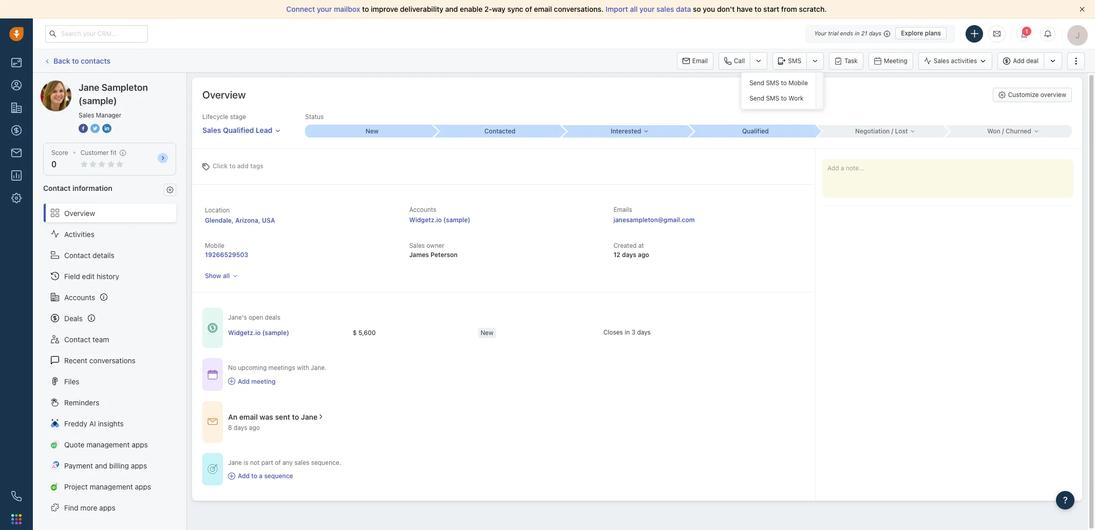 Task type: vqa. For each thing, say whether or not it's contained in the screenshot.


Task type: describe. For each thing, give the bounding box(es) containing it.
find
[[64, 504, 78, 512]]

contact details
[[64, 251, 114, 260]]

sales qualified lead
[[202, 126, 272, 135]]

location glendale, arizona, usa
[[205, 207, 275, 224]]

row containing closes in 3 days
[[228, 323, 729, 344]]

days right 8
[[234, 424, 247, 432]]

customer fit
[[80, 149, 117, 157]]

to right back
[[72, 56, 79, 65]]

0 vertical spatial sales
[[657, 5, 674, 13]]

mng settings image
[[166, 186, 174, 194]]

1 horizontal spatial qualified
[[742, 127, 769, 135]]

jane's open deals
[[228, 314, 280, 322]]

task
[[845, 57, 858, 64]]

enable
[[460, 5, 483, 13]]

2 your from the left
[[640, 5, 655, 13]]

glendale, arizona, usa link
[[205, 217, 275, 224]]

0 horizontal spatial and
[[95, 462, 107, 470]]

billing
[[109, 462, 129, 470]]

an email was sent to jane
[[228, 413, 318, 422]]

won / churned link
[[944, 125, 1072, 137]]

add meeting link
[[228, 377, 327, 386]]

recent
[[64, 356, 87, 365]]

jane sampleton (sample)
[[61, 80, 145, 89]]

freddy
[[64, 419, 87, 428]]

to left the a
[[251, 473, 257, 480]]

sales inside jane sampleton (sample) sales manager
[[79, 111, 94, 119]]

status
[[305, 113, 324, 121]]

(sample) for accounts widgetz.io (sample)
[[444, 216, 470, 224]]

contact for contact team
[[64, 335, 91, 344]]

click
[[213, 162, 228, 170]]

to left start
[[755, 5, 762, 13]]

trial
[[828, 30, 839, 36]]

accounts for accounts
[[64, 293, 95, 302]]

connect your mailbox to improve deliverability and enable 2-way sync of email conversations. import all your sales data so you don't have to start from scratch.
[[286, 5, 827, 13]]

click to add tags
[[213, 162, 264, 170]]

emails
[[614, 206, 632, 214]]

Search your CRM... text field
[[45, 25, 148, 42]]

lifecycle
[[202, 113, 228, 121]]

phone element
[[6, 486, 27, 507]]

location
[[205, 207, 230, 214]]

sampleton for jane sampleton (sample) sales manager
[[102, 82, 148, 93]]

created
[[614, 242, 637, 250]]

sales for sales owner james peterson
[[409, 242, 425, 250]]

container_wx8msf4aqz5i3rn1 image left 8
[[208, 417, 218, 428]]

start
[[763, 5, 779, 13]]

close image
[[1080, 7, 1085, 12]]

to right mailbox
[[362, 5, 369, 13]]

widgetz.io inside "accounts widgetz.io (sample)"
[[409, 216, 442, 224]]

apps for find more apps
[[99, 504, 115, 512]]

container_wx8msf4aqz5i3rn1 image left is
[[208, 465, 218, 475]]

19266529503 link
[[205, 251, 248, 259]]

meeting
[[884, 57, 908, 64]]

widgetz.io (sample) link inside row
[[228, 329, 289, 337]]

contact for contact information
[[43, 184, 71, 193]]

sms inside the sms button
[[788, 57, 801, 64]]

3
[[632, 329, 635, 336]]

linkedin circled image
[[102, 123, 111, 134]]

back to contacts link
[[43, 53, 111, 69]]

8 days ago
[[228, 424, 260, 432]]

21
[[861, 30, 868, 36]]

manager
[[96, 111, 121, 119]]

explore plans
[[901, 29, 941, 37]]

improve
[[371, 5, 398, 13]]

interested button
[[561, 125, 689, 137]]

apps for project management apps
[[135, 483, 151, 491]]

james
[[409, 251, 429, 259]]

mailbox
[[334, 5, 360, 13]]

customize overview button
[[993, 88, 1072, 102]]

(sample) for jane sampleton (sample)
[[116, 80, 145, 89]]

0 horizontal spatial all
[[223, 272, 230, 280]]

call link
[[719, 52, 750, 70]]

days inside row
[[637, 329, 651, 336]]

customize overview
[[1008, 91, 1066, 99]]

quote
[[64, 441, 84, 449]]

janesampleton@gmail.com
[[614, 216, 695, 224]]

you
[[703, 5, 715, 13]]

container_wx8msf4aqz5i3rn1 image left the widgetz.io (sample)
[[208, 323, 218, 334]]

won / churned
[[987, 127, 1031, 135]]

add meeting
[[238, 378, 276, 386]]

not
[[250, 459, 260, 467]]

a
[[259, 473, 263, 480]]

sequence.
[[311, 459, 341, 467]]

facebook circled image
[[79, 123, 88, 134]]

call
[[734, 57, 745, 64]]

was
[[260, 413, 273, 422]]

contacts
[[81, 56, 110, 65]]

container_wx8msf4aqz5i3rn1 image inside add to a sequence link
[[228, 473, 235, 480]]

usa
[[262, 217, 275, 224]]

send sms to mobile
[[750, 79, 808, 87]]

to left add
[[229, 162, 236, 170]]

lead
[[256, 126, 272, 135]]

negotiation / lost
[[855, 127, 908, 135]]

payment
[[64, 462, 93, 470]]

lifecycle stage
[[202, 113, 246, 121]]

days right 21
[[869, 30, 882, 36]]

management for project
[[90, 483, 133, 491]]

jane for jane is not part of any sales sequence.
[[228, 459, 242, 467]]

sales activities
[[934, 57, 977, 65]]

apps for quote management apps
[[132, 441, 148, 449]]

to up send sms to work
[[781, 79, 787, 87]]

1 horizontal spatial all
[[630, 5, 638, 13]]

contact for contact details
[[64, 251, 91, 260]]

deals
[[265, 314, 280, 322]]

created at 12 days ago
[[614, 242, 649, 259]]

1
[[1025, 28, 1028, 34]]

history
[[97, 272, 119, 281]]

accounts for accounts widgetz.io (sample)
[[409, 206, 436, 214]]

0
[[51, 160, 57, 169]]

recent conversations
[[64, 356, 136, 365]]

send for send sms to work
[[750, 94, 764, 102]]

container_wx8msf4aqz5i3rn1 image right sent
[[318, 414, 325, 421]]

meeting button
[[869, 52, 913, 70]]

payment and billing apps
[[64, 462, 147, 470]]

1 horizontal spatial mobile
[[789, 79, 808, 87]]

twitter circled image
[[90, 123, 100, 134]]

1 link
[[1017, 26, 1032, 41]]

jane for jane sampleton (sample) sales manager
[[79, 82, 99, 93]]

have
[[737, 5, 753, 13]]

tags
[[250, 162, 264, 170]]

container_wx8msf4aqz5i3rn1 image inside the add meeting link
[[228, 378, 235, 385]]

conversations
[[89, 356, 136, 365]]

1 horizontal spatial email
[[534, 5, 552, 13]]

to right sent
[[292, 413, 299, 422]]

ends
[[840, 30, 853, 36]]

back
[[53, 56, 70, 65]]

/ for churned
[[1002, 127, 1004, 135]]

sales qualified lead link
[[202, 121, 281, 136]]

email
[[692, 57, 708, 64]]

to left the work
[[781, 94, 787, 102]]

19266529503
[[205, 251, 248, 259]]

add
[[237, 162, 249, 170]]

so
[[693, 5, 701, 13]]

is
[[244, 459, 248, 467]]

at
[[638, 242, 644, 250]]

arizona,
[[235, 217, 260, 224]]

information
[[72, 184, 112, 193]]

jane right sent
[[301, 413, 318, 422]]



Task type: locate. For each thing, give the bounding box(es) containing it.
contact team
[[64, 335, 109, 344]]

team
[[92, 335, 109, 344]]

connect your mailbox link
[[286, 5, 362, 13]]

mobile up 19266529503
[[205, 242, 224, 250]]

(sample) inside "accounts widgetz.io (sample)"
[[444, 216, 470, 224]]

add left deal
[[1013, 57, 1025, 65]]

deals
[[64, 314, 83, 323]]

data
[[676, 5, 691, 13]]

send sms to work
[[750, 94, 804, 102]]

sms up send sms to work
[[766, 79, 779, 87]]

accounts
[[409, 206, 436, 214], [64, 293, 95, 302]]

insights
[[98, 419, 124, 428]]

0 vertical spatial of
[[525, 5, 532, 13]]

1 horizontal spatial in
[[855, 30, 860, 36]]

contact information
[[43, 184, 112, 193]]

1 horizontal spatial /
[[1002, 127, 1004, 135]]

1 vertical spatial email
[[239, 413, 258, 422]]

activities
[[951, 57, 977, 65]]

1 horizontal spatial of
[[525, 5, 532, 13]]

quote management apps
[[64, 441, 148, 449]]

and left 'enable'
[[445, 5, 458, 13]]

show all
[[205, 272, 230, 280]]

ago inside created at 12 days ago
[[638, 251, 649, 259]]

2 vertical spatial sms
[[766, 94, 779, 102]]

0 vertical spatial and
[[445, 5, 458, 13]]

(sample) up owner
[[444, 216, 470, 224]]

apps
[[132, 441, 148, 449], [131, 462, 147, 470], [135, 483, 151, 491], [99, 504, 115, 512]]

no
[[228, 364, 236, 372]]

your trial ends in 21 days
[[814, 30, 882, 36]]

widgetz.io (sample) link up owner
[[409, 216, 470, 224]]

1 vertical spatial all
[[223, 272, 230, 280]]

jane down "contacts"
[[79, 82, 99, 93]]

score
[[51, 149, 68, 157]]

row
[[228, 323, 729, 344]]

send email image
[[994, 29, 1001, 38]]

files
[[64, 377, 79, 386]]

1 vertical spatial accounts
[[64, 293, 95, 302]]

0 horizontal spatial accounts
[[64, 293, 95, 302]]

0 vertical spatial add
[[1013, 57, 1025, 65]]

1 horizontal spatial sales
[[657, 5, 674, 13]]

overview
[[1041, 91, 1066, 99]]

1 / from the left
[[892, 127, 894, 135]]

negotiation / lost link
[[816, 125, 944, 137]]

1 vertical spatial overview
[[64, 209, 95, 218]]

apps down "payment and billing apps"
[[135, 483, 151, 491]]

(sample) inside jane sampleton (sample) sales manager
[[79, 96, 117, 106]]

details
[[92, 251, 114, 260]]

fit
[[111, 149, 117, 157]]

0 vertical spatial send
[[750, 79, 764, 87]]

find more apps
[[64, 504, 115, 512]]

0 horizontal spatial widgetz.io
[[228, 329, 261, 337]]

0 vertical spatial all
[[630, 5, 638, 13]]

widgetz.io (sample) link down the 'open'
[[228, 329, 289, 337]]

project
[[64, 483, 88, 491]]

ago down at
[[638, 251, 649, 259]]

management down "payment and billing apps"
[[90, 483, 133, 491]]

work
[[789, 94, 804, 102]]

management up "payment and billing apps"
[[86, 441, 130, 449]]

widgetz.io (sample) link
[[409, 216, 470, 224], [228, 329, 289, 337]]

sales up the james
[[409, 242, 425, 250]]

2-
[[485, 5, 492, 13]]

1 horizontal spatial accounts
[[409, 206, 436, 214]]

0 vertical spatial widgetz.io (sample) link
[[409, 216, 470, 224]]

activities
[[64, 230, 94, 239]]

mobile inside mobile 19266529503
[[205, 242, 224, 250]]

0 horizontal spatial overview
[[64, 209, 95, 218]]

all
[[630, 5, 638, 13], [223, 272, 230, 280]]

all right import on the top right of page
[[630, 5, 638, 13]]

add to a sequence link
[[228, 472, 341, 481]]

and left billing on the left bottom of page
[[95, 462, 107, 470]]

/ left lost
[[892, 127, 894, 135]]

1 horizontal spatial widgetz.io
[[409, 216, 442, 224]]

back to contacts
[[53, 56, 110, 65]]

sampleton up manager
[[102, 82, 148, 93]]

2 vertical spatial add
[[238, 473, 250, 480]]

sales down lifecycle
[[202, 126, 221, 135]]

$
[[353, 329, 357, 337]]

5,600
[[358, 329, 376, 337]]

sms for mobile
[[766, 79, 779, 87]]

0 vertical spatial management
[[86, 441, 130, 449]]

add to a sequence
[[238, 473, 293, 480]]

add for add deal
[[1013, 57, 1025, 65]]

widgetz.io up owner
[[409, 216, 442, 224]]

0 vertical spatial contact
[[43, 184, 71, 193]]

0 horizontal spatial mobile
[[205, 242, 224, 250]]

(sample) down jane sampleton (sample)
[[79, 96, 117, 106]]

container_wx8msf4aqz5i3rn1 image
[[208, 323, 218, 334], [318, 414, 325, 421], [208, 417, 218, 428]]

email up 8 days ago
[[239, 413, 258, 422]]

qualified down send sms to work
[[742, 127, 769, 135]]

1 vertical spatial ago
[[249, 424, 260, 432]]

contact up the recent
[[64, 335, 91, 344]]

task button
[[829, 52, 863, 70]]

1 vertical spatial send
[[750, 94, 764, 102]]

add
[[1013, 57, 1025, 65], [238, 378, 250, 386], [238, 473, 250, 480]]

sales for sales qualified lead
[[202, 126, 221, 135]]

1 your from the left
[[317, 5, 332, 13]]

jane inside jane sampleton (sample) sales manager
[[79, 82, 99, 93]]

0 vertical spatial ago
[[638, 251, 649, 259]]

sms up send sms to mobile
[[788, 57, 801, 64]]

reminders
[[64, 398, 99, 407]]

meetings
[[268, 364, 295, 372]]

1 horizontal spatial your
[[640, 5, 655, 13]]

upcoming
[[238, 364, 267, 372]]

jane.
[[311, 364, 327, 372]]

sms down send sms to mobile
[[766, 94, 779, 102]]

sms for work
[[766, 94, 779, 102]]

part
[[261, 459, 273, 467]]

1 vertical spatial add
[[238, 378, 250, 386]]

of left any on the left bottom of the page
[[275, 459, 281, 467]]

0 vertical spatial mobile
[[789, 79, 808, 87]]

0 vertical spatial accounts
[[409, 206, 436, 214]]

0 horizontal spatial your
[[317, 5, 332, 13]]

sampleton inside jane sampleton (sample) sales manager
[[102, 82, 148, 93]]

project management apps
[[64, 483, 151, 491]]

import
[[606, 5, 628, 13]]

email button
[[677, 52, 714, 70]]

accounts widgetz.io (sample)
[[409, 206, 470, 224]]

score 0
[[51, 149, 68, 169]]

container_wx8msf4aqz5i3rn1 image left the a
[[228, 473, 235, 480]]

0 horizontal spatial widgetz.io (sample) link
[[228, 329, 289, 337]]

container_wx8msf4aqz5i3rn1 image
[[208, 370, 218, 380], [228, 378, 235, 385], [208, 465, 218, 475], [228, 473, 235, 480]]

qualified down stage
[[223, 126, 254, 135]]

your
[[317, 5, 332, 13], [640, 5, 655, 13]]

0 horizontal spatial in
[[625, 329, 630, 336]]

jane down back
[[61, 80, 77, 89]]

jane for jane sampleton (sample)
[[61, 80, 77, 89]]

overview up lifecycle stage
[[202, 89, 246, 101]]

contacted
[[484, 127, 515, 135]]

1 vertical spatial mobile
[[205, 242, 224, 250]]

2 / from the left
[[1002, 127, 1004, 135]]

apps up "payment and billing apps"
[[132, 441, 148, 449]]

sales left data
[[657, 5, 674, 13]]

field
[[64, 272, 80, 281]]

plans
[[925, 29, 941, 37]]

overview
[[202, 89, 246, 101], [64, 209, 95, 218]]

email right 'sync'
[[534, 5, 552, 13]]

days down created
[[622, 251, 636, 259]]

negotiation / lost button
[[816, 125, 944, 137]]

(sample) for jane sampleton (sample) sales manager
[[79, 96, 117, 106]]

sms button
[[773, 52, 807, 70]]

of right 'sync'
[[525, 5, 532, 13]]

1 horizontal spatial overview
[[202, 89, 246, 101]]

1 vertical spatial sms
[[766, 79, 779, 87]]

(sample) up manager
[[116, 80, 145, 89]]

sequence
[[264, 473, 293, 480]]

add for add to a sequence
[[238, 473, 250, 480]]

add down upcoming
[[238, 378, 250, 386]]

2 vertical spatial contact
[[64, 335, 91, 344]]

sales left 'activities'
[[934, 57, 949, 65]]

(sample) down 'deals'
[[262, 329, 289, 337]]

explore plans link
[[895, 27, 947, 40]]

add inside button
[[1013, 57, 1025, 65]]

apps right billing on the left bottom of page
[[131, 462, 147, 470]]

1 horizontal spatial ago
[[638, 251, 649, 259]]

0 horizontal spatial email
[[239, 413, 258, 422]]

/ for lost
[[892, 127, 894, 135]]

1 vertical spatial sales
[[294, 459, 309, 467]]

(sample)
[[116, 80, 145, 89], [79, 96, 117, 106], [444, 216, 470, 224], [262, 329, 289, 337]]

new inside row
[[481, 329, 494, 337]]

closes
[[603, 329, 623, 336]]

qualified link
[[689, 125, 816, 138]]

phone image
[[11, 492, 22, 502]]

edit
[[82, 272, 95, 281]]

0 horizontal spatial sales
[[294, 459, 309, 467]]

mobile up the work
[[789, 79, 808, 87]]

1 vertical spatial management
[[90, 483, 133, 491]]

0 horizontal spatial new
[[366, 127, 379, 135]]

0 horizontal spatial /
[[892, 127, 894, 135]]

email
[[534, 5, 552, 13], [239, 413, 258, 422]]

0 vertical spatial new
[[366, 127, 379, 135]]

1 horizontal spatial and
[[445, 5, 458, 13]]

in left the 3
[[625, 329, 630, 336]]

new link
[[305, 125, 433, 138]]

0 vertical spatial email
[[534, 5, 552, 13]]

container_wx8msf4aqz5i3rn1 image left no
[[208, 370, 218, 380]]

in inside row
[[625, 329, 630, 336]]

1 horizontal spatial new
[[481, 329, 494, 337]]

container_wx8msf4aqz5i3rn1 image down no
[[228, 378, 235, 385]]

all right show
[[223, 272, 230, 280]]

1 vertical spatial of
[[275, 459, 281, 467]]

call button
[[719, 52, 750, 70]]

1 vertical spatial widgetz.io (sample) link
[[228, 329, 289, 337]]

send for send sms to mobile
[[750, 79, 764, 87]]

days right the 3
[[637, 329, 651, 336]]

send down send sms to mobile
[[750, 94, 764, 102]]

apps right more
[[99, 504, 115, 512]]

customer
[[80, 149, 109, 157]]

0 horizontal spatial of
[[275, 459, 281, 467]]

0 vertical spatial in
[[855, 30, 860, 36]]

jane is not part of any sales sequence.
[[228, 459, 341, 467]]

send up send sms to work
[[750, 79, 764, 87]]

sales right any on the left bottom of the page
[[294, 459, 309, 467]]

churned
[[1006, 127, 1031, 135]]

sales for sales activities
[[934, 57, 949, 65]]

widgetz.io down jane's
[[228, 329, 261, 337]]

sales up facebook circled image
[[79, 111, 94, 119]]

ago down was
[[249, 424, 260, 432]]

0 vertical spatial widgetz.io
[[409, 216, 442, 224]]

sampleton down "contacts"
[[79, 80, 114, 89]]

contact down 0 button
[[43, 184, 71, 193]]

0 horizontal spatial qualified
[[223, 126, 254, 135]]

don't
[[717, 5, 735, 13]]

/ right won
[[1002, 127, 1004, 135]]

connect
[[286, 5, 315, 13]]

0 vertical spatial overview
[[202, 89, 246, 101]]

1 send from the top
[[750, 79, 764, 87]]

jane left is
[[228, 459, 242, 467]]

accounts up owner
[[409, 206, 436, 214]]

conversations.
[[554, 5, 604, 13]]

overview up activities
[[64, 209, 95, 218]]

sales
[[657, 5, 674, 13], [294, 459, 309, 467]]

2 send from the top
[[750, 94, 764, 102]]

customize
[[1008, 91, 1039, 99]]

in
[[855, 30, 860, 36], [625, 329, 630, 336]]

add deal
[[1013, 57, 1039, 65]]

1 vertical spatial new
[[481, 329, 494, 337]]

days
[[869, 30, 882, 36], [622, 251, 636, 259], [637, 329, 651, 336], [234, 424, 247, 432]]

1 vertical spatial and
[[95, 462, 107, 470]]

days inside created at 12 days ago
[[622, 251, 636, 259]]

accounts inside "accounts widgetz.io (sample)"
[[409, 206, 436, 214]]

in left 21
[[855, 30, 860, 36]]

from
[[781, 5, 797, 13]]

0 horizontal spatial ago
[[249, 424, 260, 432]]

1 vertical spatial contact
[[64, 251, 91, 260]]

your left mailbox
[[317, 5, 332, 13]]

sales inside sales owner james peterson
[[409, 242, 425, 250]]

add for add meeting
[[238, 378, 250, 386]]

accounts up deals
[[64, 293, 95, 302]]

add down is
[[238, 473, 250, 480]]

freshworks switcher image
[[11, 515, 22, 525]]

widgetz.io
[[409, 216, 442, 224], [228, 329, 261, 337]]

(sample) inside row
[[262, 329, 289, 337]]

1 vertical spatial in
[[625, 329, 630, 336]]

meeting
[[251, 378, 276, 386]]

contact down activities
[[64, 251, 91, 260]]

0 vertical spatial sms
[[788, 57, 801, 64]]

management for quote
[[86, 441, 130, 449]]

your right import on the top right of page
[[640, 5, 655, 13]]

1 vertical spatial widgetz.io
[[228, 329, 261, 337]]

1 horizontal spatial widgetz.io (sample) link
[[409, 216, 470, 224]]

sampleton for jane sampleton (sample)
[[79, 80, 114, 89]]



